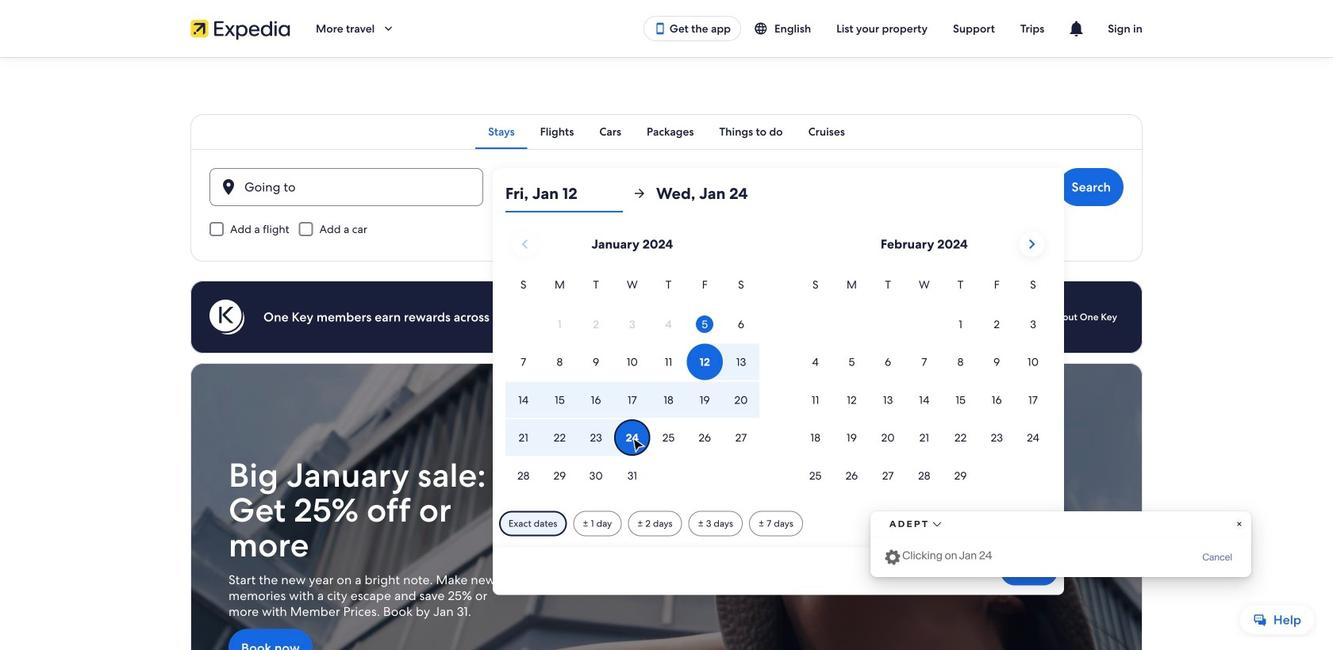 Task type: vqa. For each thing, say whether or not it's contained in the screenshot.
DOWNLOAD THE APP BUTTON icon
yes



Task type: describe. For each thing, give the bounding box(es) containing it.
today element
[[696, 316, 714, 333]]

next month image
[[1023, 235, 1042, 254]]

directional image
[[632, 187, 647, 201]]

february 2024 element
[[798, 276, 1052, 496]]

more travel image
[[381, 21, 396, 36]]



Task type: locate. For each thing, give the bounding box(es) containing it.
communication center icon image
[[1067, 19, 1086, 38]]

small image
[[754, 21, 775, 36]]

download the app button image
[[654, 22, 667, 35]]

main content
[[0, 57, 1334, 651]]

expedia logo image
[[191, 17, 291, 40]]

tab list
[[191, 114, 1143, 149]]

january 2024 element
[[505, 276, 759, 496]]

travel sale activities deals image
[[191, 364, 1143, 651]]

application
[[505, 225, 1052, 496]]

previous month image
[[515, 235, 535, 254]]



